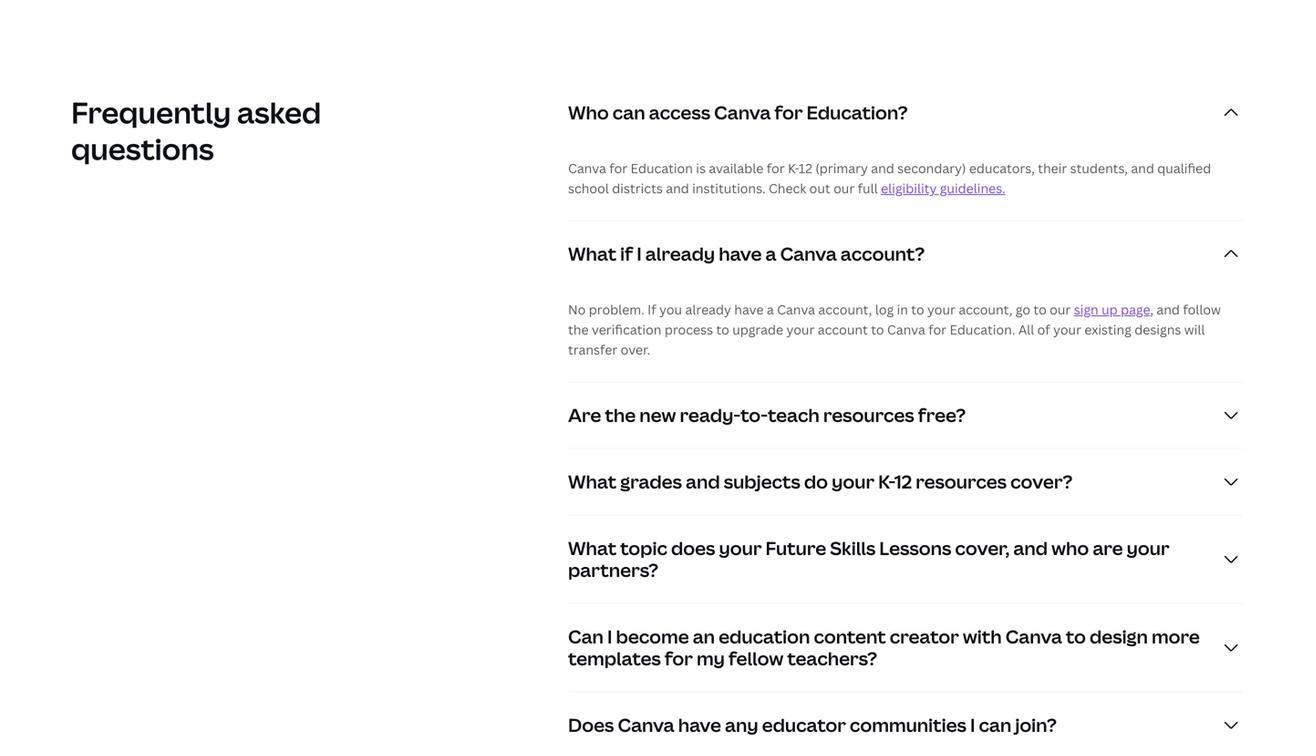 Task type: describe. For each thing, give the bounding box(es) containing it.
your left account
[[787, 321, 815, 338]]

are the new ready-to-teach resources free? button
[[568, 383, 1242, 448]]

your right in
[[928, 301, 956, 318]]

problem.
[[589, 301, 645, 318]]

1 vertical spatial a
[[767, 301, 774, 318]]

frequently asked questions
[[71, 93, 321, 169]]

1 vertical spatial resources
[[916, 469, 1007, 494]]

what grades and subjects do your k-12 resources cover?
[[568, 469, 1073, 494]]

and down education
[[666, 180, 689, 197]]

and inside , and follow the verification process to upgrade your account to canva for education. all of your existing designs will transfer over.
[[1157, 301, 1180, 318]]

do
[[804, 469, 828, 494]]

0 horizontal spatial resources
[[824, 403, 915, 428]]

who
[[568, 100, 609, 125]]

to right go
[[1034, 301, 1047, 318]]

educator
[[762, 713, 846, 738]]

to down log
[[871, 321, 884, 338]]

eligibility
[[881, 180, 937, 197]]

lessons
[[880, 536, 952, 561]]

topic
[[620, 536, 668, 561]]

fellow
[[729, 646, 784, 671]]

free?
[[918, 403, 966, 428]]

out
[[810, 180, 831, 197]]

questions
[[71, 129, 214, 169]]

12 for (primary
[[799, 160, 813, 177]]

education.
[[950, 321, 1016, 338]]

for inside can i become an education content creator with canva to design more templates for my fellow teachers?
[[665, 646, 693, 671]]

what grades and subjects do your k-12 resources cover? button
[[568, 449, 1242, 515]]

asked
[[237, 93, 321, 132]]

of
[[1038, 321, 1051, 338]]

already inside dropdown button
[[646, 241, 715, 266]]

secondary)
[[898, 160, 966, 177]]

eligibility guidelines.
[[881, 180, 1006, 197]]

follow
[[1183, 301, 1221, 318]]

i inside what if i already have a canva account? dropdown button
[[637, 241, 642, 266]]

subjects
[[724, 469, 801, 494]]

qualified
[[1158, 160, 1212, 177]]

teachers?
[[787, 646, 877, 671]]

2 account, from the left
[[959, 301, 1013, 318]]

,
[[1151, 301, 1154, 318]]

my
[[697, 646, 725, 671]]

in
[[897, 301, 908, 318]]

log
[[875, 301, 894, 318]]

canva inside can i become an education content creator with canva to design more templates for my fellow teachers?
[[1006, 624, 1062, 649]]

transfer
[[568, 341, 618, 359]]

educators,
[[969, 160, 1035, 177]]

is
[[696, 160, 706, 177]]

can inside dropdown button
[[613, 100, 645, 125]]

ready-
[[680, 403, 741, 428]]

canva inside canva for education is available for k-12 (primary and secondary) educators, their students, and qualified school districts and institutions. check out our full
[[568, 160, 606, 177]]

what topic does your future skills lessons cover, and who are your partners? button
[[568, 516, 1242, 603]]

go
[[1016, 301, 1031, 318]]

grades
[[620, 469, 682, 494]]

to-
[[741, 403, 768, 428]]

are
[[1093, 536, 1123, 561]]

who can access canva for education? button
[[568, 80, 1242, 146]]

sign up page link
[[1074, 301, 1151, 318]]

students,
[[1071, 160, 1128, 177]]

does
[[671, 536, 715, 561]]

what for what if i already have a canva account?
[[568, 241, 617, 266]]

education
[[631, 160, 693, 177]]

are the new ready-to-teach resources free?
[[568, 403, 966, 428]]

the inside , and follow the verification process to upgrade your account to canva for education. all of your existing designs will transfer over.
[[568, 321, 589, 338]]

upgrade
[[733, 321, 784, 338]]

for up check
[[767, 160, 785, 177]]

verification
[[592, 321, 662, 338]]

(primary
[[816, 160, 868, 177]]

for inside dropdown button
[[775, 100, 803, 125]]

k- for for
[[788, 160, 799, 177]]

and inside what topic does your future skills lessons cover, and who are your partners?
[[1014, 536, 1048, 561]]

your right the does
[[719, 536, 762, 561]]

1 vertical spatial our
[[1050, 301, 1071, 318]]

have inside dropdown button
[[678, 713, 721, 738]]

and up full
[[871, 160, 895, 177]]

school
[[568, 180, 609, 197]]

i inside does canva have any educator communities i can join? dropdown button
[[970, 713, 975, 738]]

designs
[[1135, 321, 1182, 338]]

if
[[648, 301, 656, 318]]

12 for resources
[[895, 469, 912, 494]]

no problem. if you already have a canva account, log in to your account, go to our sign up page
[[568, 301, 1151, 318]]

templates
[[568, 646, 661, 671]]

1 vertical spatial have
[[735, 301, 764, 318]]

does canva have any educator communities i can join? button
[[568, 693, 1242, 742]]

an
[[693, 624, 715, 649]]

canva inside dropdown button
[[780, 241, 837, 266]]

can i become an education content creator with canva to design more templates for my fellow teachers?
[[568, 624, 1200, 671]]

education?
[[807, 100, 908, 125]]

for inside , and follow the verification process to upgrade your account to canva for education. all of your existing designs will transfer over.
[[929, 321, 947, 338]]

content
[[814, 624, 886, 649]]

all
[[1019, 321, 1035, 338]]

our inside canva for education is available for k-12 (primary and secondary) educators, their students, and qualified school districts and institutions. check out our full
[[834, 180, 855, 197]]

can i become an education content creator with canva to design more templates for my fellow teachers? button
[[568, 604, 1242, 692]]

canva right does
[[618, 713, 675, 738]]

canva for education is available for k-12 (primary and secondary) educators, their students, and qualified school districts and institutions. check out our full
[[568, 160, 1212, 197]]

what if i already have a canva account?
[[568, 241, 925, 266]]

with
[[963, 624, 1002, 649]]

what for what topic does your future skills lessons cover, and who are your partners?
[[568, 536, 617, 561]]

cover?
[[1011, 469, 1073, 494]]

1 account, from the left
[[819, 301, 872, 318]]

to inside can i become an education content creator with canva to design more templates for my fellow teachers?
[[1066, 624, 1086, 649]]



Task type: locate. For each thing, give the bounding box(es) containing it.
0 vertical spatial have
[[719, 241, 762, 266]]

0 horizontal spatial account,
[[819, 301, 872, 318]]

who can access canva for education?
[[568, 100, 908, 125]]

2 vertical spatial have
[[678, 713, 721, 738]]

resources left free?
[[824, 403, 915, 428]]

0 horizontal spatial our
[[834, 180, 855, 197]]

your right are
[[1127, 536, 1170, 561]]

a inside dropdown button
[[766, 241, 777, 266]]

already right if
[[646, 241, 715, 266]]

resources down free?
[[916, 469, 1007, 494]]

the down no at the left of page
[[568, 321, 589, 338]]

1 horizontal spatial 12
[[895, 469, 912, 494]]

1 horizontal spatial k-
[[879, 469, 895, 494]]

can left the join? on the right of the page
[[979, 713, 1012, 738]]

check
[[769, 180, 807, 197]]

canva down out
[[780, 241, 837, 266]]

canva up upgrade
[[777, 301, 815, 318]]

and
[[871, 160, 895, 177], [1131, 160, 1155, 177], [666, 180, 689, 197], [1157, 301, 1180, 318], [686, 469, 720, 494], [1014, 536, 1048, 561]]

k- down are the new ready-to-teach resources free? dropdown button
[[879, 469, 895, 494]]

k- for your
[[879, 469, 895, 494]]

page
[[1121, 301, 1151, 318]]

what for what grades and subjects do your k-12 resources cover?
[[568, 469, 617, 494]]

canva down in
[[887, 321, 926, 338]]

canva inside , and follow the verification process to upgrade your account to canva for education. all of your existing designs will transfer over.
[[887, 321, 926, 338]]

k- up check
[[788, 160, 799, 177]]

0 horizontal spatial the
[[568, 321, 589, 338]]

0 vertical spatial i
[[637, 241, 642, 266]]

i inside can i become an education content creator with canva to design more templates for my fellow teachers?
[[607, 624, 612, 649]]

education
[[719, 624, 810, 649]]

0 vertical spatial resources
[[824, 403, 915, 428]]

1 vertical spatial can
[[979, 713, 1012, 738]]

resources
[[824, 403, 915, 428], [916, 469, 1007, 494]]

and inside dropdown button
[[686, 469, 720, 494]]

1 vertical spatial k-
[[879, 469, 895, 494]]

more
[[1152, 624, 1200, 649]]

process
[[665, 321, 713, 338]]

can inside dropdown button
[[979, 713, 1012, 738]]

your right the of
[[1054, 321, 1082, 338]]

what topic does your future skills lessons cover, and who are your partners?
[[568, 536, 1170, 583]]

0 vertical spatial what
[[568, 241, 617, 266]]

can
[[613, 100, 645, 125], [979, 713, 1012, 738]]

1 horizontal spatial our
[[1050, 301, 1071, 318]]

any
[[725, 713, 759, 738]]

i right can
[[607, 624, 612, 649]]

account, up account
[[819, 301, 872, 318]]

your right do
[[832, 469, 875, 494]]

account?
[[841, 241, 925, 266]]

1 horizontal spatial the
[[605, 403, 636, 428]]

1 horizontal spatial i
[[637, 241, 642, 266]]

and left who
[[1014, 536, 1048, 561]]

k-
[[788, 160, 799, 177], [879, 469, 895, 494]]

institutions.
[[692, 180, 766, 197]]

to left design
[[1066, 624, 1086, 649]]

have
[[719, 241, 762, 266], [735, 301, 764, 318], [678, 713, 721, 738]]

the right are
[[605, 403, 636, 428]]

12 inside canva for education is available for k-12 (primary and secondary) educators, their students, and qualified school districts and institutions. check out our full
[[799, 160, 813, 177]]

new
[[640, 403, 676, 428]]

skills
[[830, 536, 876, 561]]

for up the districts
[[610, 160, 628, 177]]

0 vertical spatial 12
[[799, 160, 813, 177]]

2 vertical spatial what
[[568, 536, 617, 561]]

canva up school
[[568, 160, 606, 177]]

available
[[709, 160, 764, 177]]

what left grades
[[568, 469, 617, 494]]

i right if
[[637, 241, 642, 266]]

12 inside dropdown button
[[895, 469, 912, 494]]

0 vertical spatial the
[[568, 321, 589, 338]]

does canva have any educator communities i can join?
[[568, 713, 1057, 738]]

can
[[568, 624, 604, 649]]

account, up education.
[[959, 301, 1013, 318]]

already up process
[[685, 301, 731, 318]]

canva right the with
[[1006, 624, 1062, 649]]

0 horizontal spatial i
[[607, 624, 612, 649]]

12
[[799, 160, 813, 177], [895, 469, 912, 494]]

12 down are the new ready-to-teach resources free? dropdown button
[[895, 469, 912, 494]]

frequently
[[71, 93, 231, 132]]

1 horizontal spatial account,
[[959, 301, 1013, 318]]

does
[[568, 713, 614, 738]]

1 horizontal spatial can
[[979, 713, 1012, 738]]

the inside dropdown button
[[605, 403, 636, 428]]

for left my
[[665, 646, 693, 671]]

up
[[1102, 301, 1118, 318]]

design
[[1090, 624, 1148, 649]]

are
[[568, 403, 601, 428]]

our down "(primary"
[[834, 180, 855, 197]]

a up upgrade
[[767, 301, 774, 318]]

what inside what if i already have a canva account? dropdown button
[[568, 241, 617, 266]]

for left education.
[[929, 321, 947, 338]]

12 up out
[[799, 160, 813, 177]]

you
[[660, 301, 682, 318]]

what inside what grades and subjects do your k-12 resources cover? dropdown button
[[568, 469, 617, 494]]

guidelines.
[[940, 180, 1006, 197]]

0 horizontal spatial 12
[[799, 160, 813, 177]]

canva up available
[[714, 100, 771, 125]]

what inside what topic does your future skills lessons cover, and who are your partners?
[[568, 536, 617, 561]]

cover,
[[955, 536, 1010, 561]]

and left qualified
[[1131, 160, 1155, 177]]

0 horizontal spatial k-
[[788, 160, 799, 177]]

sign
[[1074, 301, 1099, 318]]

1 vertical spatial i
[[607, 624, 612, 649]]

2 horizontal spatial i
[[970, 713, 975, 738]]

their
[[1038, 160, 1067, 177]]

i left the join? on the right of the page
[[970, 713, 975, 738]]

have inside dropdown button
[[719, 241, 762, 266]]

1 vertical spatial what
[[568, 469, 617, 494]]

canva inside dropdown button
[[714, 100, 771, 125]]

your
[[928, 301, 956, 318], [787, 321, 815, 338], [1054, 321, 1082, 338], [832, 469, 875, 494], [719, 536, 762, 561], [1127, 536, 1170, 561]]

1 horizontal spatial resources
[[916, 469, 1007, 494]]

full
[[858, 180, 878, 197]]

0 vertical spatial our
[[834, 180, 855, 197]]

can right who
[[613, 100, 645, 125]]

2 vertical spatial i
[[970, 713, 975, 738]]

and right ,
[[1157, 301, 1180, 318]]

0 vertical spatial a
[[766, 241, 777, 266]]

partners?
[[568, 558, 659, 583]]

what if i already have a canva account? button
[[568, 221, 1242, 287]]

k- inside dropdown button
[[879, 469, 895, 494]]

existing
[[1085, 321, 1132, 338]]

what
[[568, 241, 617, 266], [568, 469, 617, 494], [568, 536, 617, 561]]

have left any
[[678, 713, 721, 738]]

0 horizontal spatial can
[[613, 100, 645, 125]]

1 vertical spatial the
[[605, 403, 636, 428]]

have down institutions. at right top
[[719, 241, 762, 266]]

1 vertical spatial 12
[[895, 469, 912, 494]]

i
[[637, 241, 642, 266], [607, 624, 612, 649], [970, 713, 975, 738]]

will
[[1185, 321, 1205, 338]]

access
[[649, 100, 711, 125]]

districts
[[612, 180, 663, 197]]

1 vertical spatial already
[[685, 301, 731, 318]]

account
[[818, 321, 868, 338]]

what left 'topic'
[[568, 536, 617, 561]]

to
[[912, 301, 925, 318], [1034, 301, 1047, 318], [716, 321, 730, 338], [871, 321, 884, 338], [1066, 624, 1086, 649]]

our up the of
[[1050, 301, 1071, 318]]

0 vertical spatial already
[[646, 241, 715, 266]]

account,
[[819, 301, 872, 318], [959, 301, 1013, 318]]

to right in
[[912, 301, 925, 318]]

to right process
[[716, 321, 730, 338]]

a
[[766, 241, 777, 266], [767, 301, 774, 318]]

and right grades
[[686, 469, 720, 494]]

become
[[616, 624, 689, 649]]

future
[[766, 536, 827, 561]]

for
[[775, 100, 803, 125], [610, 160, 628, 177], [767, 160, 785, 177], [929, 321, 947, 338], [665, 646, 693, 671]]

0 vertical spatial can
[[613, 100, 645, 125]]

your inside dropdown button
[[832, 469, 875, 494]]

1 what from the top
[[568, 241, 617, 266]]

3 what from the top
[[568, 536, 617, 561]]

communities
[[850, 713, 967, 738]]

who
[[1052, 536, 1089, 561]]

for left education?
[[775, 100, 803, 125]]

k- inside canva for education is available for k-12 (primary and secondary) educators, their students, and qualified school districts and institutions. check out our full
[[788, 160, 799, 177]]

over.
[[621, 341, 650, 359]]

teach
[[768, 403, 820, 428]]

, and follow the verification process to upgrade your account to canva for education. all of your existing designs will transfer over.
[[568, 301, 1221, 359]]

no
[[568, 301, 586, 318]]

creator
[[890, 624, 959, 649]]

a down check
[[766, 241, 777, 266]]

eligibility guidelines. link
[[881, 180, 1006, 197]]

join?
[[1016, 713, 1057, 738]]

2 what from the top
[[568, 469, 617, 494]]

have up upgrade
[[735, 301, 764, 318]]

what left if
[[568, 241, 617, 266]]

if
[[620, 241, 633, 266]]

0 vertical spatial k-
[[788, 160, 799, 177]]



Task type: vqa. For each thing, say whether or not it's contained in the screenshot.
What if I already have a Canva account? DROPDOWN BUTTON
yes



